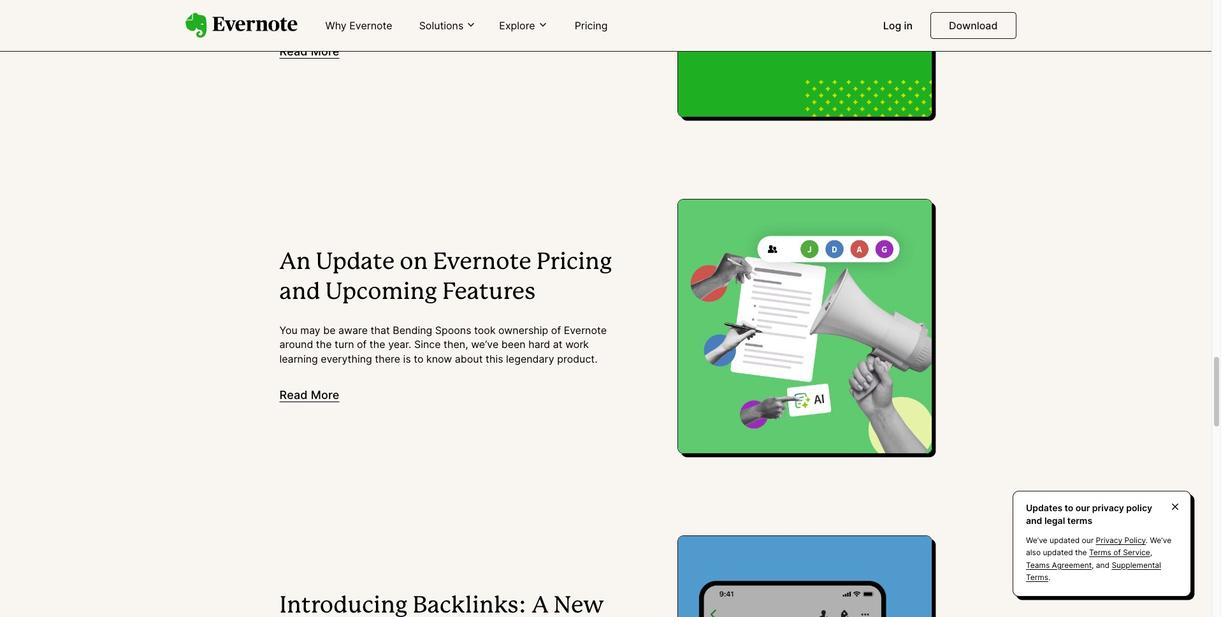 Task type: locate. For each thing, give the bounding box(es) containing it.
read more down why
[[280, 45, 340, 58]]

0 vertical spatial ,
[[1151, 548, 1153, 558]]

and down . we've also updated the
[[1097, 560, 1110, 570]]

1 read more from the top
[[280, 45, 340, 58]]

on
[[537, 0, 549, 7], [400, 252, 428, 274]]

of down privacy policy "link"
[[1114, 548, 1122, 558]]

updated inside . we've also updated the
[[1044, 548, 1074, 558]]

0 vertical spatial more
[[311, 45, 340, 58]]

0 vertical spatial read more link
[[280, 45, 340, 58]]

of inside terms of service , teams agreement , and
[[1114, 548, 1122, 558]]

1 vertical spatial an
[[280, 252, 311, 274]]

1 vertical spatial pricing
[[537, 252, 612, 274]]

evernote
[[357, 0, 400, 7], [350, 19, 393, 32], [433, 252, 532, 274], [564, 324, 607, 337]]

the down "that"
[[370, 338, 386, 351]]

our for privacy
[[1083, 536, 1094, 545]]

0 horizontal spatial to
[[380, 9, 390, 21]]

0 horizontal spatial the
[[316, 338, 332, 351]]

.
[[1146, 536, 1149, 545], [1049, 573, 1051, 582]]

on inside an update on evernote pricing and upcoming features
[[400, 252, 428, 274]]

1 an from the top
[[280, 0, 292, 7]]

0 horizontal spatial we've
[[1027, 536, 1048, 545]]

1 vertical spatial updated
[[1044, 548, 1074, 558]]

more down everything
[[311, 388, 340, 402]]

terms of service link
[[1090, 548, 1151, 558]]

2 horizontal spatial and
[[1097, 560, 1110, 570]]

our
[[1076, 503, 1091, 513], [1083, 536, 1094, 545]]

1 horizontal spatial .
[[1146, 536, 1149, 545]]

hard
[[529, 338, 551, 351]]

1 horizontal spatial we've
[[1151, 536, 1172, 545]]

1 vertical spatial terms
[[1027, 573, 1049, 582]]

read more down learning
[[280, 388, 340, 402]]

ownership
[[499, 324, 549, 337]]

0 horizontal spatial .
[[1049, 573, 1051, 582]]

1 horizontal spatial ,
[[1151, 548, 1153, 558]]

took
[[474, 324, 496, 337]]

its
[[590, 0, 601, 7]]

we've
[[1027, 536, 1048, 545], [1151, 536, 1172, 545]]

0 vertical spatial our
[[1076, 503, 1091, 513]]

we've inside . we've also updated the
[[1151, 536, 1172, 545]]

. up service
[[1146, 536, 1149, 545]]

an for an update from evernote ceo, francesco patarnello, on moving its center of operations to europe.
[[280, 0, 292, 7]]

0 horizontal spatial terms
[[1027, 573, 1049, 582]]

updated
[[1050, 536, 1080, 545], [1044, 548, 1074, 558]]

2 read more from the top
[[280, 388, 340, 402]]

and down updates
[[1027, 515, 1043, 526]]

our up terms of service , teams agreement , and
[[1083, 536, 1094, 545]]

of
[[313, 9, 323, 21], [551, 324, 561, 337], [357, 338, 367, 351], [1114, 548, 1122, 558]]

center
[[280, 9, 311, 21]]

. we've also updated the
[[1027, 536, 1172, 558]]

bending
[[393, 324, 433, 337]]

and
[[280, 282, 321, 304], [1027, 515, 1043, 526], [1097, 560, 1110, 570]]

0 vertical spatial read
[[280, 45, 308, 58]]

1 vertical spatial read more
[[280, 388, 340, 402]]

an update on evernote pricing and upcoming features
[[280, 252, 612, 304]]

evernote inside why evernote link
[[350, 19, 393, 32]]

an left update
[[280, 252, 311, 274]]

read more link down why
[[280, 45, 340, 58]]

our up terms
[[1076, 503, 1091, 513]]

from
[[332, 0, 354, 7]]

an inside an update from evernote ceo, francesco patarnello, on moving its center of operations to europe.
[[280, 0, 292, 7]]

0 horizontal spatial on
[[400, 252, 428, 274]]

updates to our privacy policy and legal terms
[[1027, 503, 1153, 526]]

to
[[380, 9, 390, 21], [414, 352, 424, 365], [1065, 503, 1074, 513]]

1 horizontal spatial to
[[414, 352, 424, 365]]

and inside updates to our privacy policy and legal terms
[[1027, 515, 1043, 526]]

of down update
[[313, 9, 323, 21]]

read more
[[280, 45, 340, 58], [280, 388, 340, 402]]

0 horizontal spatial and
[[280, 282, 321, 304]]

,
[[1151, 548, 1153, 558], [1092, 560, 1095, 570]]

0 vertical spatial read more
[[280, 45, 340, 58]]

the down be
[[316, 338, 332, 351]]

1 vertical spatial to
[[414, 352, 424, 365]]

2 we've from the left
[[1151, 536, 1172, 545]]

1 horizontal spatial on
[[537, 0, 549, 7]]

we've right policy
[[1151, 536, 1172, 545]]

then,
[[444, 338, 468, 351]]

evernote up operations
[[357, 0, 400, 7]]

0 vertical spatial and
[[280, 282, 321, 304]]

. inside . we've also updated the
[[1146, 536, 1149, 545]]

the
[[316, 338, 332, 351], [370, 338, 386, 351], [1076, 548, 1088, 558]]

2 an from the top
[[280, 252, 311, 274]]

terms down privacy
[[1090, 548, 1112, 558]]

of inside an update from evernote ceo, francesco patarnello, on moving its center of operations to europe.
[[313, 9, 323, 21]]

2 vertical spatial to
[[1065, 503, 1074, 513]]

spoons
[[435, 324, 472, 337]]

1 vertical spatial on
[[400, 252, 428, 274]]

0 horizontal spatial ,
[[1092, 560, 1095, 570]]

and up 'may'
[[280, 282, 321, 304]]

privacy policy link
[[1097, 536, 1146, 545]]

upcoming
[[326, 282, 437, 304]]

1 vertical spatial and
[[1027, 515, 1043, 526]]

read down learning
[[280, 388, 308, 402]]

more
[[311, 45, 340, 58], [311, 388, 340, 402]]

is
[[403, 352, 411, 365]]

1 read from the top
[[280, 45, 308, 58]]

since
[[414, 338, 441, 351]]

log in
[[884, 19, 913, 32]]

an
[[280, 0, 292, 7], [280, 252, 311, 274]]

that
[[371, 324, 390, 337]]

on up upcoming
[[400, 252, 428, 274]]

solutions button
[[416, 18, 480, 33]]

an update on evernote pricing and upcoming features link
[[280, 248, 627, 308]]

evernote up features
[[433, 252, 532, 274]]

1 horizontal spatial and
[[1027, 515, 1043, 526]]

read more link down learning
[[280, 388, 340, 402]]

we've up also
[[1027, 536, 1048, 545]]

to left europe.
[[380, 9, 390, 21]]

on left moving
[[537, 0, 549, 7]]

moving
[[552, 0, 587, 7]]

terms
[[1068, 515, 1093, 526]]

supplemental
[[1112, 560, 1162, 570]]

1 vertical spatial read more link
[[280, 388, 340, 402]]

0 vertical spatial an
[[280, 0, 292, 7]]

2 horizontal spatial the
[[1076, 548, 1088, 558]]

to right the is
[[414, 352, 424, 365]]

and inside an update on evernote pricing and upcoming features
[[280, 282, 321, 304]]

privacy
[[1093, 503, 1125, 513]]

1 vertical spatial more
[[311, 388, 340, 402]]

. down teams agreement link
[[1049, 573, 1051, 582]]

explore button
[[496, 18, 552, 33]]

0 vertical spatial terms
[[1090, 548, 1112, 558]]

, up 'supplemental'
[[1151, 548, 1153, 558]]

0 vertical spatial updated
[[1050, 536, 1080, 545]]

0 vertical spatial on
[[537, 0, 549, 7]]

there
[[375, 352, 401, 365]]

europe.
[[393, 9, 430, 21]]

0 vertical spatial pricing
[[575, 19, 608, 32]]

terms
[[1090, 548, 1112, 558], [1027, 573, 1049, 582]]

to inside you may be aware that bending spoons took ownership of evernote around the turn of the year. since then, we've been hard at work learning everything there is to know about this legendary product.
[[414, 352, 424, 365]]

to up terms
[[1065, 503, 1074, 513]]

updates
[[1027, 503, 1063, 513]]

to inside updates to our privacy policy and legal terms
[[1065, 503, 1074, 513]]

the down we've updated our privacy policy
[[1076, 548, 1088, 558]]

read more link
[[280, 45, 340, 58], [280, 388, 340, 402]]

2 vertical spatial and
[[1097, 560, 1110, 570]]

evernote right why
[[350, 19, 393, 32]]

an up center
[[280, 0, 292, 7]]

1 we've from the left
[[1027, 536, 1048, 545]]

pricing link
[[567, 14, 616, 38]]

pricing
[[575, 19, 608, 32], [537, 252, 612, 274]]

1 horizontal spatial terms
[[1090, 548, 1112, 558]]

1 vertical spatial .
[[1049, 573, 1051, 582]]

we've updated our privacy policy
[[1027, 536, 1146, 545]]

terms down teams
[[1027, 573, 1049, 582]]

updated up teams agreement link
[[1044, 548, 1074, 558]]

more down why
[[311, 45, 340, 58]]

0 vertical spatial to
[[380, 9, 390, 21]]

evernote inside an update from evernote ceo, francesco patarnello, on moving its center of operations to europe.
[[357, 0, 400, 7]]

product.
[[557, 352, 598, 365]]

updated down the legal in the bottom of the page
[[1050, 536, 1080, 545]]

1 vertical spatial our
[[1083, 536, 1094, 545]]

read
[[280, 45, 308, 58], [280, 388, 308, 402]]

been
[[502, 338, 526, 351]]

our for privacy
[[1076, 503, 1091, 513]]

an inside an update on evernote pricing and upcoming features
[[280, 252, 311, 274]]

2 horizontal spatial to
[[1065, 503, 1074, 513]]

0 vertical spatial .
[[1146, 536, 1149, 545]]

, down . we've also updated the
[[1092, 560, 1095, 570]]

privacy
[[1097, 536, 1123, 545]]

1 vertical spatial read
[[280, 388, 308, 402]]

explore
[[500, 19, 535, 32]]

evernote up work
[[564, 324, 607, 337]]

read down center
[[280, 45, 308, 58]]

our inside updates to our privacy policy and legal terms
[[1076, 503, 1091, 513]]



Task type: describe. For each thing, give the bounding box(es) containing it.
supplemental terms link
[[1027, 560, 1162, 582]]

log in link
[[876, 14, 921, 38]]

legendary
[[506, 352, 555, 365]]

download link
[[931, 12, 1017, 39]]

solutions
[[419, 19, 464, 32]]

learning
[[280, 352, 318, 365]]

year.
[[388, 338, 412, 351]]

to inside an update from evernote ceo, francesco patarnello, on moving its center of operations to europe.
[[380, 9, 390, 21]]

. for .
[[1049, 573, 1051, 582]]

you
[[280, 324, 298, 337]]

of up at at the bottom of the page
[[551, 324, 561, 337]]

evernote logo image
[[185, 13, 297, 38]]

supplemental terms
[[1027, 560, 1162, 582]]

1 read more link from the top
[[280, 45, 340, 58]]

in
[[905, 19, 913, 32]]

terms inside supplemental terms
[[1027, 573, 1049, 582]]

legal
[[1045, 515, 1066, 526]]

also
[[1027, 548, 1041, 558]]

update
[[316, 252, 395, 274]]

why evernote link
[[318, 14, 400, 38]]

around
[[280, 338, 313, 351]]

2 read more link from the top
[[280, 388, 340, 402]]

terms of service , teams agreement , and
[[1027, 548, 1153, 570]]

agreement
[[1053, 560, 1092, 570]]

1 more from the top
[[311, 45, 340, 58]]

evernote inside an update on evernote pricing and upcoming features
[[433, 252, 532, 274]]

terms inside terms of service , teams agreement , and
[[1090, 548, 1112, 558]]

and for updates
[[1027, 515, 1043, 526]]

know
[[427, 352, 452, 365]]

an update from evernote ceo, francesco patarnello, on moving its center of operations to europe.
[[280, 0, 601, 21]]

on inside an update from evernote ceo, francesco patarnello, on moving its center of operations to europe.
[[537, 0, 549, 7]]

turn
[[335, 338, 354, 351]]

why evernote
[[326, 19, 393, 32]]

pricing inside an update on evernote pricing and upcoming features
[[537, 252, 612, 274]]

policy
[[1127, 503, 1153, 513]]

be
[[323, 324, 336, 337]]

may
[[301, 324, 321, 337]]

. for . we've also updated the
[[1146, 536, 1149, 545]]

operations
[[326, 9, 377, 21]]

of down aware
[[357, 338, 367, 351]]

log
[[884, 19, 902, 32]]

about
[[455, 352, 483, 365]]

the inside . we've also updated the
[[1076, 548, 1088, 558]]

2 more from the top
[[311, 388, 340, 402]]

features
[[442, 282, 536, 304]]

everything
[[321, 352, 372, 365]]

patarnello,
[[483, 0, 534, 7]]

and for an
[[280, 282, 321, 304]]

1 horizontal spatial the
[[370, 338, 386, 351]]

policy
[[1125, 536, 1146, 545]]

1 vertical spatial ,
[[1092, 560, 1095, 570]]

you may be aware that bending spoons took ownership of evernote around the turn of the year. since then, we've been hard at work learning everything there is to know about this legendary product.
[[280, 324, 607, 365]]

teams agreement link
[[1027, 560, 1092, 570]]

at
[[553, 338, 563, 351]]

we've
[[471, 338, 499, 351]]

2 read from the top
[[280, 388, 308, 402]]

evernote inside you may be aware that bending spoons took ownership of evernote around the turn of the year. since then, we've been hard at work learning everything there is to know about this legendary product.
[[564, 324, 607, 337]]

why
[[326, 19, 347, 32]]

an for an update on evernote pricing and upcoming features
[[280, 252, 311, 274]]

teams
[[1027, 560, 1050, 570]]

update
[[295, 0, 329, 7]]

ceo,
[[403, 0, 427, 7]]

this
[[486, 352, 504, 365]]

work
[[566, 338, 589, 351]]

service
[[1124, 548, 1151, 558]]

aware
[[339, 324, 368, 337]]

and inside terms of service , teams agreement , and
[[1097, 560, 1110, 570]]

download
[[950, 19, 998, 32]]

francesco
[[430, 0, 480, 7]]



Task type: vqa. For each thing, say whether or not it's contained in the screenshot.
'track'
no



